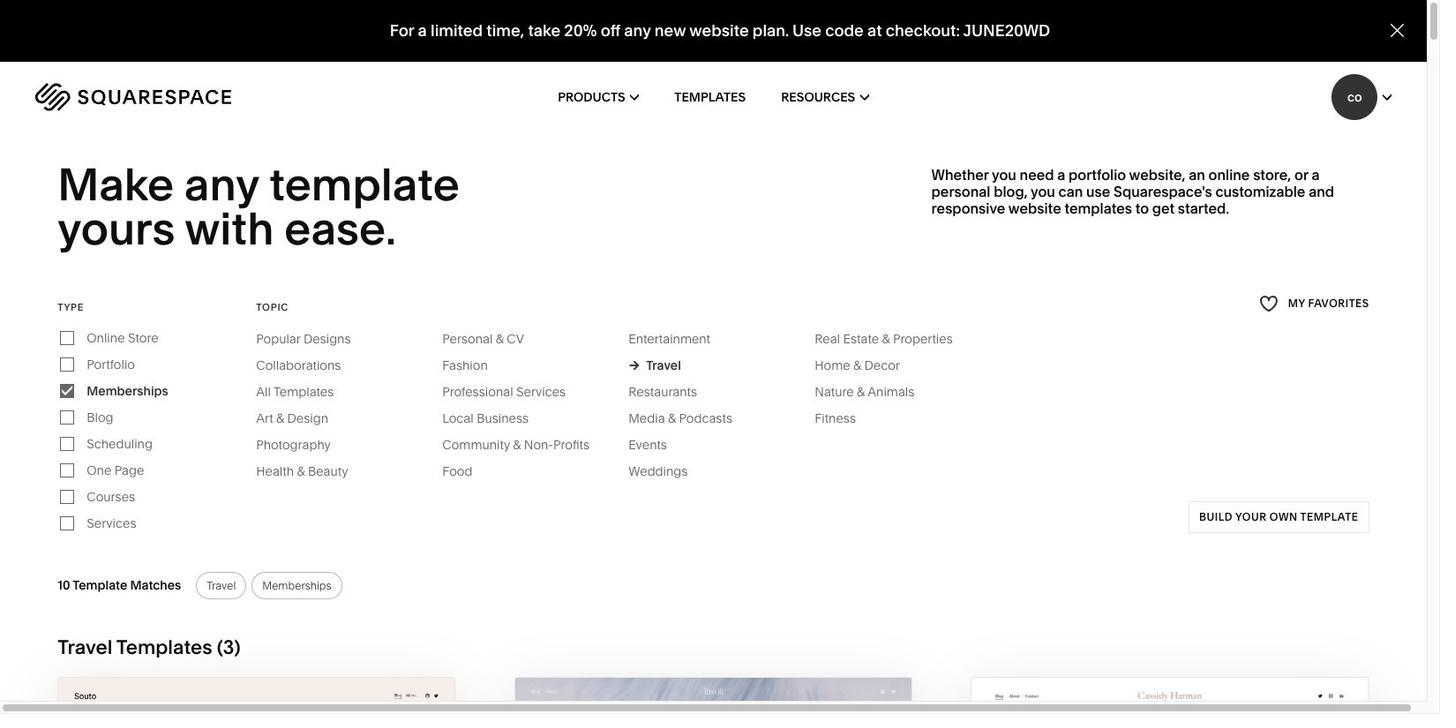 Task type: vqa. For each thing, say whether or not it's contained in the screenshot.
Harman image
yes



Task type: describe. For each thing, give the bounding box(es) containing it.
souto image
[[58, 678, 455, 714]]

rivoli image
[[515, 678, 912, 714]]



Task type: locate. For each thing, give the bounding box(es) containing it.
main content
[[0, 0, 1441, 714]]

harman image
[[972, 678, 1369, 714]]



